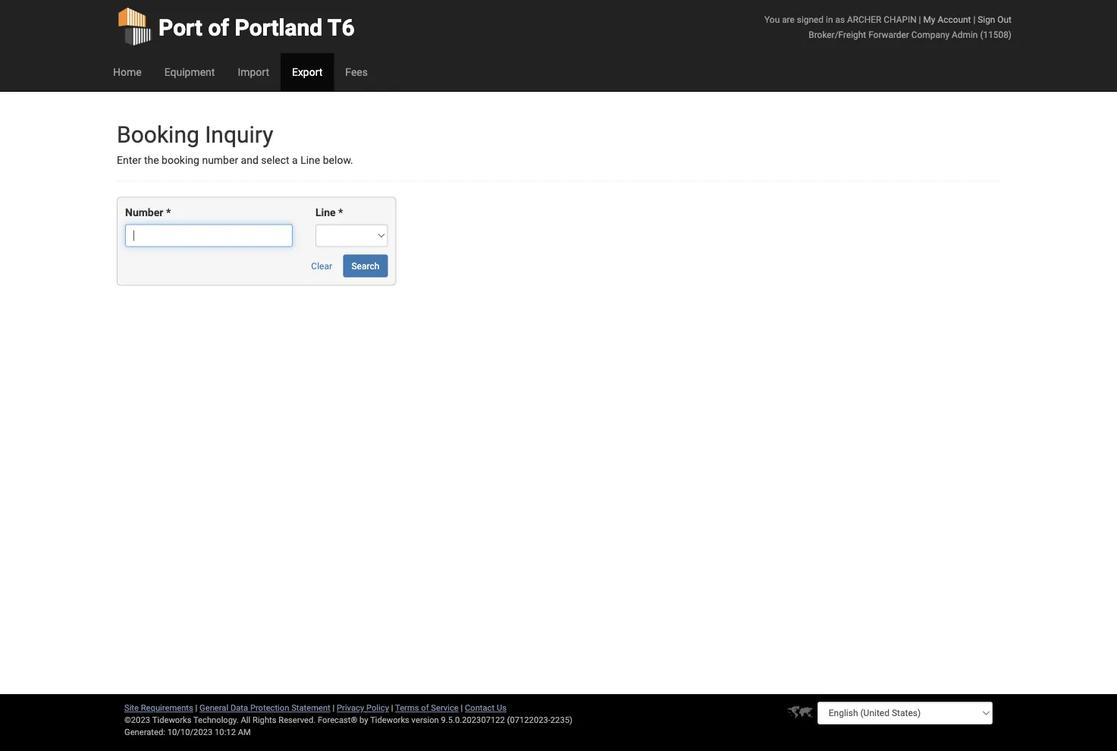 Task type: locate. For each thing, give the bounding box(es) containing it.
us
[[497, 703, 507, 713]]

equipment
[[164, 66, 215, 78]]

port
[[159, 14, 203, 41]]

| up 9.5.0.202307122
[[461, 703, 463, 713]]

line
[[301, 154, 320, 167], [316, 206, 336, 219]]

statement
[[292, 703, 331, 713]]

1 horizontal spatial of
[[421, 703, 429, 713]]

line *
[[316, 206, 343, 219]]

my account link
[[924, 14, 972, 25]]

general
[[200, 703, 229, 713]]

equipment button
[[153, 53, 226, 91]]

2 * from the left
[[339, 206, 343, 219]]

|
[[920, 14, 922, 25], [974, 14, 976, 25], [195, 703, 198, 713], [333, 703, 335, 713], [391, 703, 394, 713], [461, 703, 463, 713]]

number
[[125, 206, 163, 219]]

1 * from the left
[[166, 206, 171, 219]]

inquiry
[[205, 121, 274, 148]]

site requirements link
[[124, 703, 193, 713]]

0 horizontal spatial *
[[166, 206, 171, 219]]

| up the tideworks
[[391, 703, 394, 713]]

0 vertical spatial of
[[208, 14, 229, 41]]

fees button
[[334, 53, 379, 91]]

policy
[[367, 703, 389, 713]]

site requirements | general data protection statement | privacy policy | terms of service | contact us ©2023 tideworks technology. all rights reserved. forecast® by tideworks version 9.5.0.202307122 (07122023-2235) generated: 10/10/2023 10:12 am
[[124, 703, 573, 737]]

a
[[292, 154, 298, 167]]

(07122023-
[[507, 715, 551, 725]]

of right port
[[208, 14, 229, 41]]

tideworks
[[370, 715, 410, 725]]

0 horizontal spatial of
[[208, 14, 229, 41]]

contact
[[465, 703, 495, 713]]

by
[[360, 715, 369, 725]]

* right number
[[166, 206, 171, 219]]

(11508)
[[981, 29, 1012, 40]]

booking inquiry enter the booking number and select a line below.
[[117, 121, 353, 167]]

reserved.
[[279, 715, 316, 725]]

home button
[[102, 53, 153, 91]]

you
[[765, 14, 780, 25]]

2235)
[[551, 715, 573, 725]]

rights
[[253, 715, 277, 725]]

portland
[[235, 14, 323, 41]]

1 horizontal spatial *
[[339, 206, 343, 219]]

fees
[[346, 66, 368, 78]]

9.5.0.202307122
[[441, 715, 505, 725]]

0 vertical spatial line
[[301, 154, 320, 167]]

©2023 tideworks
[[124, 715, 192, 725]]

of
[[208, 14, 229, 41], [421, 703, 429, 713]]

of up version
[[421, 703, 429, 713]]

requirements
[[141, 703, 193, 713]]

version
[[412, 715, 439, 725]]

privacy policy link
[[337, 703, 389, 713]]

technology.
[[194, 715, 239, 725]]

terms
[[395, 703, 419, 713]]

terms of service link
[[395, 703, 459, 713]]

Number * text field
[[125, 224, 293, 247]]

home
[[113, 66, 142, 78]]

enter
[[117, 154, 141, 167]]

* for line *
[[339, 206, 343, 219]]

line right a
[[301, 154, 320, 167]]

search button
[[343, 255, 388, 277]]

am
[[238, 727, 251, 737]]

*
[[166, 206, 171, 219], [339, 206, 343, 219]]

you are signed in as archer chapin | my account | sign out broker/freight forwarder company admin (11508)
[[765, 14, 1012, 40]]

* down the below.
[[339, 206, 343, 219]]

line up clear button
[[316, 206, 336, 219]]

1 vertical spatial of
[[421, 703, 429, 713]]

protection
[[250, 703, 289, 713]]

port of portland t6
[[159, 14, 355, 41]]

my
[[924, 14, 936, 25]]

data
[[231, 703, 248, 713]]

as
[[836, 14, 846, 25]]

account
[[938, 14, 972, 25]]

in
[[827, 14, 834, 25]]

sign
[[978, 14, 996, 25]]



Task type: vqa. For each thing, say whether or not it's contained in the screenshot.
the '*' associated with Number *
yes



Task type: describe. For each thing, give the bounding box(es) containing it.
10/10/2023
[[168, 727, 213, 737]]

the
[[144, 154, 159, 167]]

clear
[[311, 261, 332, 271]]

all
[[241, 715, 251, 725]]

import
[[238, 66, 269, 78]]

number
[[202, 154, 238, 167]]

line inside the booking inquiry enter the booking number and select a line below.
[[301, 154, 320, 167]]

are
[[783, 14, 795, 25]]

out
[[998, 14, 1012, 25]]

admin
[[953, 29, 979, 40]]

generated:
[[124, 727, 165, 737]]

export
[[292, 66, 323, 78]]

company
[[912, 29, 950, 40]]

search
[[352, 261, 380, 271]]

import button
[[226, 53, 281, 91]]

general data protection statement link
[[200, 703, 331, 713]]

contact us link
[[465, 703, 507, 713]]

select
[[261, 154, 290, 167]]

port of portland t6 link
[[117, 0, 355, 53]]

sign out link
[[978, 14, 1012, 25]]

booking
[[162, 154, 200, 167]]

forwarder
[[869, 29, 910, 40]]

signed
[[798, 14, 824, 25]]

and
[[241, 154, 259, 167]]

10:12
[[215, 727, 236, 737]]

booking
[[117, 121, 199, 148]]

| up forecast®
[[333, 703, 335, 713]]

archer
[[848, 14, 882, 25]]

clear button
[[303, 255, 341, 277]]

privacy
[[337, 703, 364, 713]]

| left general
[[195, 703, 198, 713]]

site
[[124, 703, 139, 713]]

| left my
[[920, 14, 922, 25]]

t6
[[328, 14, 355, 41]]

1 vertical spatial line
[[316, 206, 336, 219]]

* for number *
[[166, 206, 171, 219]]

number *
[[125, 206, 171, 219]]

forecast®
[[318, 715, 358, 725]]

export button
[[281, 53, 334, 91]]

| left sign
[[974, 14, 976, 25]]

below.
[[323, 154, 353, 167]]

chapin
[[884, 14, 917, 25]]

service
[[431, 703, 459, 713]]

broker/freight
[[809, 29, 867, 40]]

of inside 'site requirements | general data protection statement | privacy policy | terms of service | contact us ©2023 tideworks technology. all rights reserved. forecast® by tideworks version 9.5.0.202307122 (07122023-2235) generated: 10/10/2023 10:12 am'
[[421, 703, 429, 713]]



